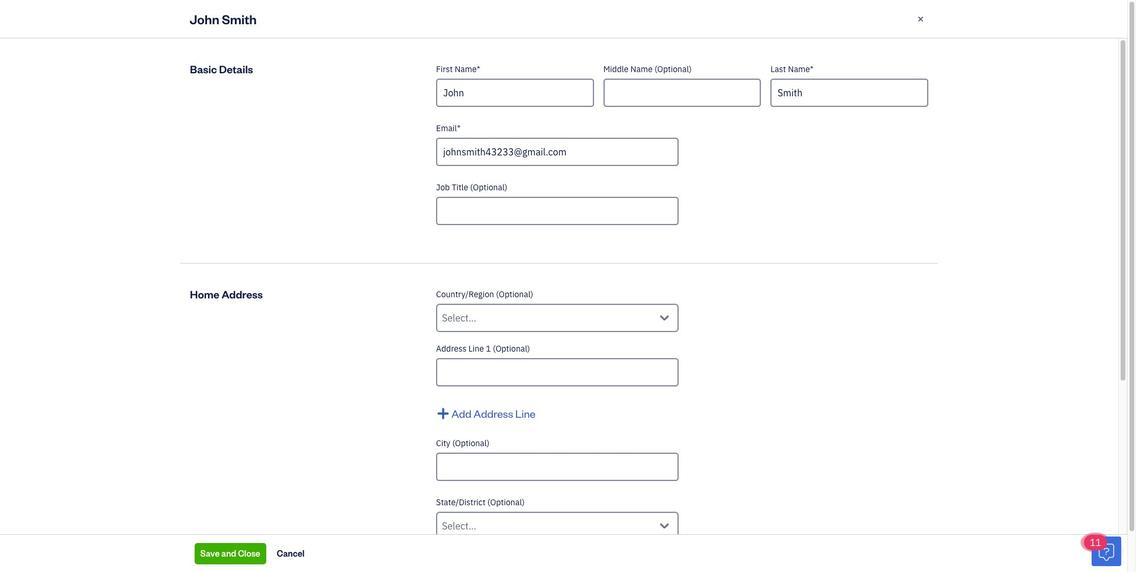 Task type: vqa. For each thing, say whether or not it's contained in the screenshot.
the topmost Sight
no



Task type: locate. For each thing, give the bounding box(es) containing it.
* right first
[[477, 64, 480, 75]]

0 vertical spatial line
[[469, 344, 484, 354]]

team
[[302, 43, 325, 55], [351, 391, 374, 403]]

0 horizontal spatial *
[[457, 123, 461, 134]]

2 horizontal spatial address
[[474, 407, 513, 421]]

title,
[[668, 130, 689, 142]]

smith up details
[[222, 11, 257, 27]]

track
[[396, 130, 418, 142]]

team members
[[302, 43, 368, 55]]

to
[[354, 405, 362, 417]]

basic
[[190, 62, 217, 76]]

name for middle
[[631, 64, 653, 75]]

2 horizontal spatial *
[[810, 64, 814, 75]]

by
[[514, 130, 524, 142]]

1 select... from the top
[[442, 312, 476, 324]]

collaborate
[[364, 405, 412, 417]]

0 horizontal spatial line
[[469, 344, 484, 354]]

*
[[477, 64, 480, 75], [810, 64, 814, 75], [457, 123, 461, 134]]

name right first
[[455, 64, 477, 75]]

line
[[469, 344, 484, 354], [515, 407, 536, 421]]

1 vertical spatial line
[[515, 407, 536, 421]]

team
[[452, 130, 473, 142]]

line down contractor
[[515, 407, 536, 421]]

your
[[430, 130, 449, 142], [330, 391, 348, 403], [507, 405, 526, 417]]

admin,
[[443, 391, 473, 403]]

2 horizontal spatial name
[[788, 64, 810, 75]]

members
[[328, 43, 368, 55], [376, 391, 416, 403]]

1 vertical spatial team
[[351, 391, 374, 403]]

and inside invite your team members as an admin, employee, contractor or accountant to collaborate and work together on your business.
[[415, 405, 430, 417]]

0 vertical spatial smith
[[222, 11, 257, 27]]

0 vertical spatial john
[[190, 11, 219, 27]]

members inside invite your team members as an admin, employee, contractor or accountant to collaborate and work together on your business.
[[376, 391, 416, 403]]

phone
[[403, 280, 427, 291]]

home address
[[190, 288, 263, 301]]

(optional) right 'title'
[[470, 182, 507, 193]]

and left phone
[[731, 130, 747, 142]]

address right home on the bottom left
[[222, 288, 263, 301]]

3 name from the left
[[788, 64, 810, 75]]

2 name from the left
[[631, 64, 653, 75]]

and
[[731, 130, 747, 142], [415, 405, 430, 417], [221, 548, 236, 560]]

2 vertical spatial address
[[474, 407, 513, 421]]

1 vertical spatial members
[[376, 391, 416, 403]]

name for first
[[455, 64, 477, 75]]

select...
[[442, 312, 476, 324], [442, 521, 476, 533]]

0 horizontal spatial job
[[436, 182, 450, 193]]

your right of
[[430, 130, 449, 142]]

1 horizontal spatial address
[[436, 344, 467, 354]]

1 name from the left
[[455, 64, 477, 75]]

first name *
[[436, 64, 480, 75]]

and down as
[[415, 405, 430, 417]]

0 horizontal spatial smith
[[222, 11, 257, 27]]

1 horizontal spatial line
[[515, 407, 536, 421]]

additional
[[557, 130, 600, 142]]

2 vertical spatial and
[[221, 548, 236, 560]]

1 horizontal spatial your
[[430, 130, 449, 142]]

* for first name *
[[477, 64, 480, 75]]

2 vertical spatial your
[[507, 405, 526, 417]]

* right last
[[810, 64, 814, 75]]

name right middle
[[631, 64, 653, 75]]

1
[[486, 344, 491, 354]]

smith for john smith
[[222, 11, 257, 27]]

your up accountant
[[330, 391, 348, 403]]

your right the on
[[507, 405, 526, 417]]

1 horizontal spatial john
[[372, 222, 403, 241]]

job
[[650, 130, 665, 142], [436, 182, 450, 193]]

add
[[452, 407, 471, 421]]

no phone number
[[391, 280, 459, 291]]

together
[[456, 405, 492, 417]]

save and close
[[200, 548, 260, 560]]

0 horizontal spatial team
[[302, 43, 325, 55]]

go to help image
[[900, 6, 919, 24]]

select... down country/region
[[442, 312, 476, 324]]

0 vertical spatial address
[[222, 288, 263, 301]]

select... down state/district
[[442, 521, 476, 533]]

of
[[420, 130, 428, 142]]

1 horizontal spatial members
[[376, 391, 416, 403]]

save and close button
[[194, 544, 266, 565]]

address left 1
[[436, 344, 467, 354]]

johnsmith43233@gmail.com
[[391, 263, 500, 274]]

0 horizontal spatial and
[[221, 548, 236, 560]]

1 horizontal spatial team
[[351, 391, 374, 403]]

job right like
[[650, 130, 665, 142]]

john up no at the left
[[372, 222, 403, 241]]

address inside button
[[474, 407, 513, 421]]

0 horizontal spatial your
[[330, 391, 348, 403]]

address down the employee,
[[474, 407, 513, 421]]

john
[[190, 11, 219, 27], [372, 222, 403, 241]]

1 horizontal spatial name
[[631, 64, 653, 75]]

1 vertical spatial smith
[[407, 222, 444, 241]]

details
[[219, 62, 253, 76]]

and inside button
[[221, 548, 236, 560]]

address
[[222, 288, 263, 301], [436, 344, 467, 354], [474, 407, 513, 421]]

close
[[238, 548, 260, 560]]

1 vertical spatial job
[[436, 182, 450, 193]]

line left 1
[[469, 344, 484, 354]]

* left member
[[457, 123, 461, 134]]

None text field
[[442, 310, 444, 327], [442, 518, 444, 535], [442, 310, 444, 327], [442, 518, 444, 535]]

0 horizontal spatial name
[[455, 64, 477, 75]]

smith
[[222, 11, 257, 27], [407, 222, 444, 241]]

0 horizontal spatial john
[[190, 11, 219, 27]]

0 vertical spatial and
[[731, 130, 747, 142]]

select... for country/region (optional)
[[442, 312, 476, 324]]

0 vertical spatial team
[[302, 43, 325, 55]]

select... for state/district (optional)
[[442, 521, 476, 533]]

None field
[[436, 79, 594, 107], [603, 79, 761, 107], [771, 79, 929, 107], [436, 138, 679, 166], [436, 197, 679, 225], [436, 359, 679, 387], [436, 453, 679, 482], [436, 79, 594, 107], [603, 79, 761, 107], [771, 79, 929, 107], [436, 138, 679, 166], [436, 197, 679, 225], [436, 359, 679, 387], [436, 453, 679, 482]]

0 horizontal spatial address
[[222, 288, 263, 301]]

email
[[436, 123, 457, 134]]

state/district (optional)
[[436, 498, 525, 508]]

2 select... from the top
[[442, 521, 476, 533]]

(optional)
[[655, 64, 692, 75], [470, 182, 507, 193], [496, 289, 533, 300], [493, 344, 530, 354], [452, 439, 490, 449], [488, 498, 525, 508]]

0 horizontal spatial members
[[328, 43, 368, 55]]

0 vertical spatial members
[[328, 43, 368, 55]]

address,
[[691, 130, 729, 142]]

0 vertical spatial select...
[[442, 312, 476, 324]]

1 horizontal spatial job
[[650, 130, 665, 142]]

john  smith
[[372, 222, 444, 241]]

1 horizontal spatial and
[[415, 405, 430, 417]]

and right "save"
[[221, 548, 236, 560]]

1 vertical spatial john
[[372, 222, 403, 241]]

job left 'title'
[[436, 182, 450, 193]]

smith up johnsmith43233@gmail.com
[[407, 222, 444, 241]]

business.
[[528, 405, 568, 417]]

1 horizontal spatial *
[[477, 64, 480, 75]]

team members link
[[288, 42, 368, 56]]

john up basic
[[190, 11, 219, 27]]

1 horizontal spatial smith
[[407, 222, 444, 241]]

john for john  smith
[[372, 222, 403, 241]]

middle name (optional)
[[603, 64, 692, 75]]

number.
[[778, 130, 815, 142]]

1 vertical spatial and
[[415, 405, 430, 417]]

name
[[455, 64, 477, 75], [631, 64, 653, 75], [788, 64, 810, 75]]

name right last
[[788, 64, 810, 75]]

1 vertical spatial select...
[[442, 521, 476, 533]]

save
[[200, 548, 220, 560]]



Task type: describe. For each thing, give the bounding box(es) containing it.
number
[[429, 280, 459, 291]]

(optional) right state/district
[[488, 498, 525, 508]]

email *
[[436, 123, 461, 134]]

invite
[[303, 391, 327, 403]]

accountant
[[303, 405, 351, 417]]

contractor
[[522, 391, 567, 403]]

member
[[476, 130, 511, 142]]

no
[[391, 280, 401, 291]]

phone
[[749, 130, 776, 142]]

adding
[[526, 130, 555, 142]]

0 vertical spatial job
[[650, 130, 665, 142]]

like
[[633, 130, 648, 142]]

or
[[570, 391, 578, 403]]

home
[[190, 288, 219, 301]]

city
[[436, 439, 450, 449]]

(optional) right the city
[[452, 439, 490, 449]]

(optional) right 1
[[493, 344, 530, 354]]

(optional) right country/region
[[496, 289, 533, 300]]

cancel
[[277, 548, 304, 560]]

employee,
[[475, 391, 520, 403]]

details
[[602, 130, 630, 142]]

john for john smith
[[190, 11, 219, 27]]

11 button
[[1084, 536, 1121, 567]]

first
[[436, 64, 453, 75]]

title
[[452, 182, 468, 193]]

name for last
[[788, 64, 810, 75]]

on
[[494, 405, 505, 417]]

city (optional)
[[436, 439, 490, 449]]

line inside button
[[515, 407, 536, 421]]

john smith
[[190, 11, 257, 27]]

add address line button
[[436, 401, 537, 427]]

job title (optional)
[[436, 182, 507, 193]]

2 horizontal spatial and
[[731, 130, 747, 142]]

1 vertical spatial address
[[436, 344, 467, 354]]

last
[[771, 64, 786, 75]]

state/district
[[436, 498, 486, 508]]

an
[[430, 391, 441, 403]]

11
[[1090, 537, 1101, 549]]

keep track of your team member by adding additional details like job title, address, and phone number.
[[372, 130, 815, 142]]

middle
[[603, 64, 629, 75]]

as
[[418, 391, 428, 403]]

smith for john  smith
[[407, 222, 444, 241]]

add address line
[[452, 407, 536, 421]]

address line 1 (optional)
[[436, 344, 530, 354]]

1 vertical spatial your
[[330, 391, 348, 403]]

resource center badge image
[[1092, 537, 1121, 567]]

(optional) right middle
[[655, 64, 692, 75]]

0 vertical spatial your
[[430, 130, 449, 142]]

js
[[321, 258, 337, 277]]

work
[[433, 405, 454, 417]]

* for last name *
[[810, 64, 814, 75]]

invite your team members as an admin, employee, contractor or accountant to collaborate and work together on your business.
[[303, 391, 578, 417]]

keep
[[372, 130, 394, 142]]

main element
[[0, 0, 160, 573]]

last name *
[[771, 64, 814, 75]]

country/region (optional)
[[436, 289, 533, 300]]

address for add address line
[[474, 407, 513, 421]]

country/region
[[436, 289, 494, 300]]

basic details
[[190, 62, 253, 76]]

team inside invite your team members as an admin, employee, contractor or accountant to collaborate and work together on your business.
[[351, 391, 374, 403]]

address for home address
[[222, 288, 263, 301]]

cancel button
[[271, 544, 310, 565]]

2 horizontal spatial your
[[507, 405, 526, 417]]



